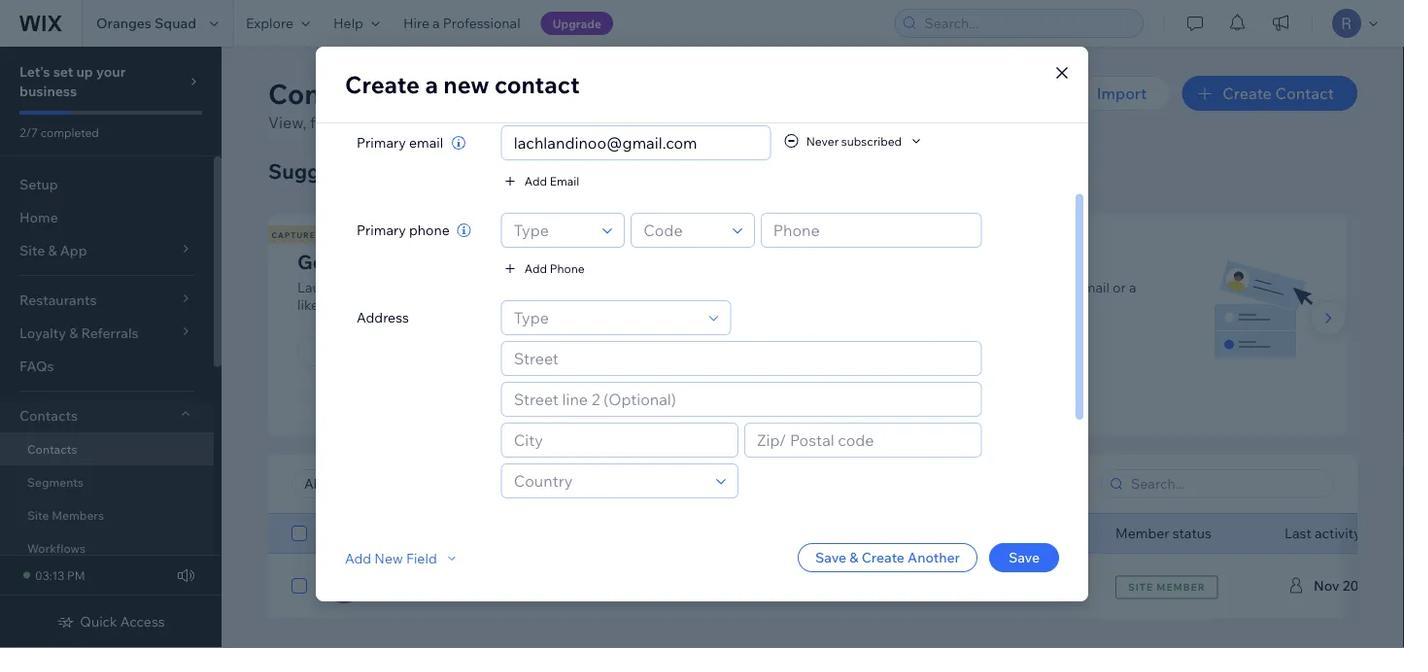 Task type: locate. For each thing, give the bounding box(es) containing it.
contacts up filter
[[268, 76, 387, 110]]

Country field
[[508, 465, 711, 498]]

0 vertical spatial type field
[[508, 214, 597, 247]]

0 vertical spatial your
[[96, 63, 126, 80]]

address
[[357, 309, 409, 326], [947, 525, 999, 542]]

members
[[52, 508, 104, 522]]

import
[[1097, 84, 1147, 103]]

ads down the get leads with google ads launch a google ads campaign to target people likely to become leads.
[[404, 343, 428, 360]]

nov
[[1314, 577, 1340, 594]]

2 vertical spatial to
[[337, 343, 350, 360]]

sidebar element
[[0, 47, 222, 648]]

1 vertical spatial ads
[[407, 279, 432, 296]]

your right of
[[478, 113, 510, 132]]

1 vertical spatial primary
[[357, 222, 406, 239]]

site inside sidebar element
[[27, 508, 49, 522]]

leads. inside contacts view, filter and manage all of your site's customers and leads. learn more
[[664, 113, 706, 132]]

save for save
[[1009, 549, 1040, 566]]

add left email
[[525, 173, 547, 188]]

type field up add phone at the left top of the page
[[508, 214, 597, 247]]

1 vertical spatial type field
[[508, 301, 703, 334]]

with
[[390, 249, 430, 274]]

faqs link
[[0, 350, 214, 383]]

1 horizontal spatial site
[[1128, 581, 1154, 593]]

google up become
[[357, 279, 404, 296]]

to down launch
[[333, 296, 346, 313]]

google up campaign
[[435, 249, 503, 274]]

a right or
[[1129, 279, 1137, 296]]

primary up leads
[[357, 222, 406, 239]]

oranges
[[96, 15, 151, 32]]

0 vertical spatial contacts
[[268, 76, 387, 110]]

1 horizontal spatial contact
[[945, 249, 1016, 274]]

list
[[265, 215, 1358, 435]]

2 vertical spatial ads
[[404, 343, 428, 360]]

ads inside go to google ads button
[[404, 343, 428, 360]]

ads up the target
[[507, 249, 544, 274]]

phone up save & create another
[[778, 525, 818, 542]]

2 vertical spatial your
[[898, 249, 940, 274]]

type field down people
[[508, 301, 703, 334]]

1 vertical spatial address
[[947, 525, 999, 542]]

1 vertical spatial leads.
[[403, 296, 441, 313]]

google down become
[[353, 343, 401, 360]]

of
[[460, 113, 475, 132]]

new
[[444, 70, 490, 99]]

phone up people
[[550, 261, 585, 276]]

faqs
[[19, 358, 54, 375]]

create contact
[[1223, 84, 1335, 103]]

anderson
[[432, 576, 504, 596]]

save button
[[989, 543, 1059, 572]]

contact up importing
[[945, 249, 1016, 274]]

1 vertical spatial search... field
[[1126, 470, 1328, 498]]

0 vertical spatial leads.
[[664, 113, 706, 132]]

subscribed
[[842, 134, 902, 148]]

1 horizontal spatial phone
[[778, 525, 818, 542]]

leads
[[336, 249, 386, 274]]

ads
[[507, 249, 544, 274], [407, 279, 432, 296], [404, 343, 428, 360]]

2 vertical spatial contacts
[[27, 442, 77, 456]]

a right hire
[[433, 15, 440, 32]]

contact up site's
[[495, 70, 580, 99]]

member left status
[[1116, 525, 1170, 542]]

Email field
[[508, 126, 765, 159]]

1 horizontal spatial and
[[633, 113, 661, 132]]

google
[[435, 249, 503, 274], [357, 279, 404, 296], [353, 343, 401, 360]]

phone
[[550, 261, 585, 276], [778, 525, 818, 542]]

Search... field
[[919, 10, 1137, 37], [1126, 470, 1328, 498]]

1 save from the left
[[815, 549, 847, 566]]

people
[[559, 279, 603, 296]]

quick access button
[[57, 613, 165, 631]]

primary up for
[[357, 134, 406, 151]]

site
[[27, 508, 49, 522], [1128, 581, 1154, 593]]

1 horizontal spatial leads.
[[664, 113, 706, 132]]

leads. down with
[[403, 296, 441, 313]]

0 horizontal spatial create
[[345, 70, 420, 99]]

contacts for "contacts" link
[[27, 442, 77, 456]]

Street line 2 (Optional) field
[[508, 383, 975, 416]]

phone
[[409, 222, 450, 239]]

never subscribed button
[[783, 132, 925, 150]]

create up manage
[[345, 70, 420, 99]]

pm
[[67, 568, 85, 583]]

more
[[839, 230, 867, 240]]

gmail
[[1073, 279, 1110, 296]]

hire a professional
[[403, 15, 521, 32]]

your right up
[[96, 63, 126, 80]]

a down leads
[[347, 279, 354, 296]]

create contact button
[[1182, 76, 1358, 111]]

add up csv
[[844, 279, 870, 296]]

new
[[374, 549, 403, 566]]

rubyanndersson@gmail.com
[[608, 577, 793, 594]]

0 vertical spatial site
[[27, 508, 49, 522]]

0 vertical spatial phone
[[550, 261, 585, 276]]

create right &
[[862, 549, 905, 566]]

site down the segments
[[27, 508, 49, 522]]

up
[[76, 63, 93, 80]]

0 vertical spatial primary
[[357, 134, 406, 151]]

phone inside add phone "button"
[[550, 261, 585, 276]]

segments
[[27, 475, 84, 489]]

a left new
[[425, 70, 438, 99]]

contacts inside dropdown button
[[19, 407, 78, 424]]

add inside add email button
[[525, 173, 547, 188]]

1 vertical spatial member
[[1157, 581, 1206, 593]]

learn more button
[[710, 111, 792, 134]]

0 horizontal spatial and
[[347, 113, 375, 132]]

0 horizontal spatial phone
[[550, 261, 585, 276]]

2/7
[[19, 125, 38, 139]]

more
[[754, 113, 792, 132]]

to right go
[[337, 343, 350, 360]]

address up the another
[[947, 525, 999, 542]]

site members
[[27, 508, 104, 522]]

0 horizontal spatial leads.
[[403, 296, 441, 313]]

or
[[1113, 279, 1126, 296]]

1 vertical spatial contact
[[945, 249, 1016, 274]]

contacts down faqs
[[19, 407, 78, 424]]

add inside "add new field" button
[[345, 549, 371, 566]]

to left the target
[[501, 279, 514, 296]]

leads. left learn in the top of the page
[[664, 113, 706, 132]]

2 save from the left
[[1009, 549, 1040, 566]]

add
[[525, 173, 547, 188], [525, 261, 547, 276], [844, 279, 870, 296], [345, 549, 371, 566]]

1 vertical spatial contacts
[[19, 407, 78, 424]]

03:13
[[35, 568, 64, 583]]

member status
[[1116, 525, 1212, 542]]

0 horizontal spatial site
[[27, 508, 49, 522]]

hire
[[403, 15, 430, 32]]

member
[[1116, 525, 1170, 542], [1157, 581, 1206, 593]]

1 horizontal spatial your
[[478, 113, 510, 132]]

1 vertical spatial your
[[478, 113, 510, 132]]

add email button
[[501, 172, 579, 190]]

2 and from the left
[[633, 113, 661, 132]]

your
[[96, 63, 126, 80], [478, 113, 510, 132], [898, 249, 940, 274]]

leads
[[318, 230, 349, 240]]

0 vertical spatial to
[[501, 279, 514, 296]]

ads down with
[[407, 279, 432, 296]]

professional
[[443, 15, 521, 32]]

2/7 completed
[[19, 125, 99, 139]]

Type field
[[508, 214, 597, 247], [508, 301, 703, 334]]

them
[[1015, 279, 1049, 296]]

save right the another
[[1009, 549, 1040, 566]]

never
[[806, 134, 839, 148]]

2 vertical spatial google
[[353, 343, 401, 360]]

likely
[[297, 296, 329, 313]]

and right filter
[[347, 113, 375, 132]]

0 vertical spatial address
[[357, 309, 409, 326]]

None checkbox
[[292, 522, 307, 545], [292, 574, 307, 598], [292, 522, 307, 545], [292, 574, 307, 598]]

help
[[333, 15, 363, 32]]

member down status
[[1157, 581, 1206, 593]]

0 vertical spatial search... field
[[919, 10, 1137, 37]]

save left &
[[815, 549, 847, 566]]

primary
[[357, 134, 406, 151], [357, 222, 406, 239]]

0 horizontal spatial save
[[815, 549, 847, 566]]

add left new
[[345, 549, 371, 566]]

your inside grow your contact list add contacts by importing them via gmail or a csv file.
[[898, 249, 940, 274]]

to
[[501, 279, 514, 296], [333, 296, 346, 313], [337, 343, 350, 360]]

add up the target
[[525, 261, 547, 276]]

leads. inside the get leads with google ads launch a google ads campaign to target people likely to become leads.
[[403, 296, 441, 313]]

1 vertical spatial site
[[1128, 581, 1154, 593]]

your up contacts
[[898, 249, 940, 274]]

let's
[[19, 63, 50, 80]]

2 primary from the top
[[357, 222, 406, 239]]

address up go to google ads
[[357, 309, 409, 326]]

2 horizontal spatial your
[[898, 249, 940, 274]]

contacts
[[268, 76, 387, 110], [19, 407, 78, 424], [27, 442, 77, 456]]

1 type field from the top
[[508, 214, 597, 247]]

add inside grow your contact list add contacts by importing them via gmail or a csv file.
[[844, 279, 870, 296]]

add for add phone
[[525, 261, 547, 276]]

2 horizontal spatial create
[[1223, 84, 1272, 103]]

campaign
[[435, 279, 498, 296]]

home
[[19, 209, 58, 226]]

workflows link
[[0, 532, 214, 565]]

a inside hire a professional link
[[433, 15, 440, 32]]

list
[[1020, 249, 1048, 274]]

and
[[347, 113, 375, 132], [633, 113, 661, 132]]

1 horizontal spatial save
[[1009, 549, 1040, 566]]

last activity
[[1285, 525, 1361, 542]]

contacts up the segments
[[27, 442, 77, 456]]

let's set up your business
[[19, 63, 126, 100]]

create left the contact
[[1223, 84, 1272, 103]]

last
[[1285, 525, 1312, 542]]

Phone field
[[768, 214, 975, 247]]

contact inside grow your contact list add contacts by importing them via gmail or a csv file.
[[945, 249, 1016, 274]]

0 vertical spatial contact
[[495, 70, 580, 99]]

site down the member status
[[1128, 581, 1154, 593]]

list containing get leads with google ads
[[265, 215, 1358, 435]]

and right customers
[[633, 113, 661, 132]]

importing
[[950, 279, 1012, 296]]

add inside add phone "button"
[[525, 261, 547, 276]]

1 horizontal spatial address
[[947, 525, 999, 542]]

1 primary from the top
[[357, 134, 406, 151]]

target
[[517, 279, 556, 296]]

segments link
[[0, 466, 214, 499]]

0 horizontal spatial your
[[96, 63, 126, 80]]

03:13 pm
[[35, 568, 85, 583]]



Task type: vqa. For each thing, say whether or not it's contained in the screenshot.
status
yes



Task type: describe. For each thing, give the bounding box(es) containing it.
help button
[[322, 0, 392, 47]]

0 horizontal spatial address
[[357, 309, 409, 326]]

your inside let's set up your business
[[96, 63, 126, 80]]

upgrade
[[553, 16, 602, 31]]

email
[[409, 134, 443, 151]]

contacts link
[[0, 433, 214, 466]]

create for create contact
[[1223, 84, 1272, 103]]

get leads with google ads launch a google ads campaign to target people likely to become leads.
[[297, 249, 603, 313]]

20,
[[1343, 577, 1363, 594]]

to inside button
[[337, 343, 350, 360]]

learn
[[710, 113, 751, 132]]

grow
[[844, 249, 894, 274]]

access
[[120, 613, 165, 630]]

1 vertical spatial google
[[357, 279, 404, 296]]

setup
[[19, 176, 58, 193]]

by
[[931, 279, 947, 296]]

go to google ads button
[[297, 337, 446, 366]]

contacts view, filter and manage all of your site's customers and leads. learn more
[[268, 76, 792, 132]]

a inside the get leads with google ads launch a google ads campaign to target people likely to become leads.
[[347, 279, 354, 296]]

explore
[[246, 15, 294, 32]]

save & create another
[[815, 549, 960, 566]]

2023
[[1366, 577, 1397, 594]]

site for site member
[[1128, 581, 1154, 593]]

primary phone
[[357, 222, 450, 239]]

customers
[[553, 113, 630, 132]]

1 horizontal spatial create
[[862, 549, 905, 566]]

squad
[[155, 15, 196, 32]]

business
[[19, 83, 77, 100]]

add email
[[525, 173, 579, 188]]

csv
[[844, 296, 872, 313]]

workflows
[[27, 541, 86, 555]]

contacts button
[[0, 399, 214, 433]]

a inside grow your contact list add contacts by importing them via gmail or a csv file.
[[1129, 279, 1137, 296]]

City field
[[508, 424, 732, 457]]

primary email
[[357, 134, 443, 151]]

go to google ads
[[315, 343, 428, 360]]

create for create a new contact
[[345, 70, 420, 99]]

1 and from the left
[[347, 113, 375, 132]]

Street field
[[508, 342, 975, 375]]

another
[[908, 549, 960, 566]]

quick access
[[80, 613, 165, 630]]

manage
[[378, 113, 437, 132]]

0 vertical spatial member
[[1116, 525, 1170, 542]]

for
[[380, 158, 408, 184]]

Unsaved view field
[[298, 470, 434, 498]]

go
[[315, 343, 334, 360]]

create a new contact
[[345, 70, 580, 99]]

ruby anderson image
[[327, 569, 362, 604]]

contact
[[1276, 84, 1335, 103]]

ruby
[[391, 576, 429, 596]]

all
[[440, 113, 456, 132]]

grow your contact list add contacts by importing them via gmail or a csv file.
[[844, 249, 1137, 313]]

contacts
[[870, 230, 920, 240]]

hire a professional link
[[392, 0, 532, 47]]

set
[[53, 63, 73, 80]]

&
[[850, 549, 859, 566]]

field
[[406, 549, 437, 566]]

0 horizontal spatial contact
[[495, 70, 580, 99]]

Code field
[[638, 214, 727, 247]]

site for site members
[[27, 508, 49, 522]]

contacts for contacts dropdown button at the left bottom
[[19, 407, 78, 424]]

ruby anderson
[[391, 576, 504, 596]]

add for add new field
[[345, 549, 371, 566]]

via
[[1052, 279, 1070, 296]]

0 vertical spatial ads
[[507, 249, 544, 274]]

capture
[[272, 230, 316, 240]]

Zip/ Postal code field
[[751, 424, 975, 457]]

1 vertical spatial to
[[333, 296, 346, 313]]

get
[[818, 230, 836, 240]]

get
[[297, 249, 331, 274]]

contacts inside contacts view, filter and manage all of your site's customers and leads. learn more
[[268, 76, 387, 110]]

0 vertical spatial google
[[435, 249, 503, 274]]

your inside contacts view, filter and manage all of your site's customers and leads. learn more
[[478, 113, 510, 132]]

google inside button
[[353, 343, 401, 360]]

suggested
[[268, 158, 375, 184]]

2 type field from the top
[[508, 301, 703, 334]]

status
[[1173, 525, 1212, 542]]

save for save & create another
[[815, 549, 847, 566]]

nov 20, 2023
[[1314, 577, 1397, 594]]

view,
[[268, 113, 307, 132]]

completed
[[41, 125, 99, 139]]

save & create another button
[[798, 543, 978, 572]]

setup link
[[0, 168, 214, 201]]

activity
[[1315, 525, 1361, 542]]

become
[[349, 296, 400, 313]]

import button
[[1074, 76, 1171, 111]]

oranges squad
[[96, 15, 196, 32]]

site members link
[[0, 499, 214, 532]]

email
[[550, 173, 579, 188]]

you
[[413, 158, 449, 184]]

1 vertical spatial phone
[[778, 525, 818, 542]]

add phone
[[525, 261, 585, 276]]

primary for primary phone
[[357, 222, 406, 239]]

contacts
[[873, 279, 928, 296]]

add for add email
[[525, 173, 547, 188]]

site member
[[1128, 581, 1206, 593]]

file.
[[875, 296, 897, 313]]

site's
[[514, 113, 550, 132]]

primary for primary email
[[357, 134, 406, 151]]

suggested for you
[[268, 158, 449, 184]]



